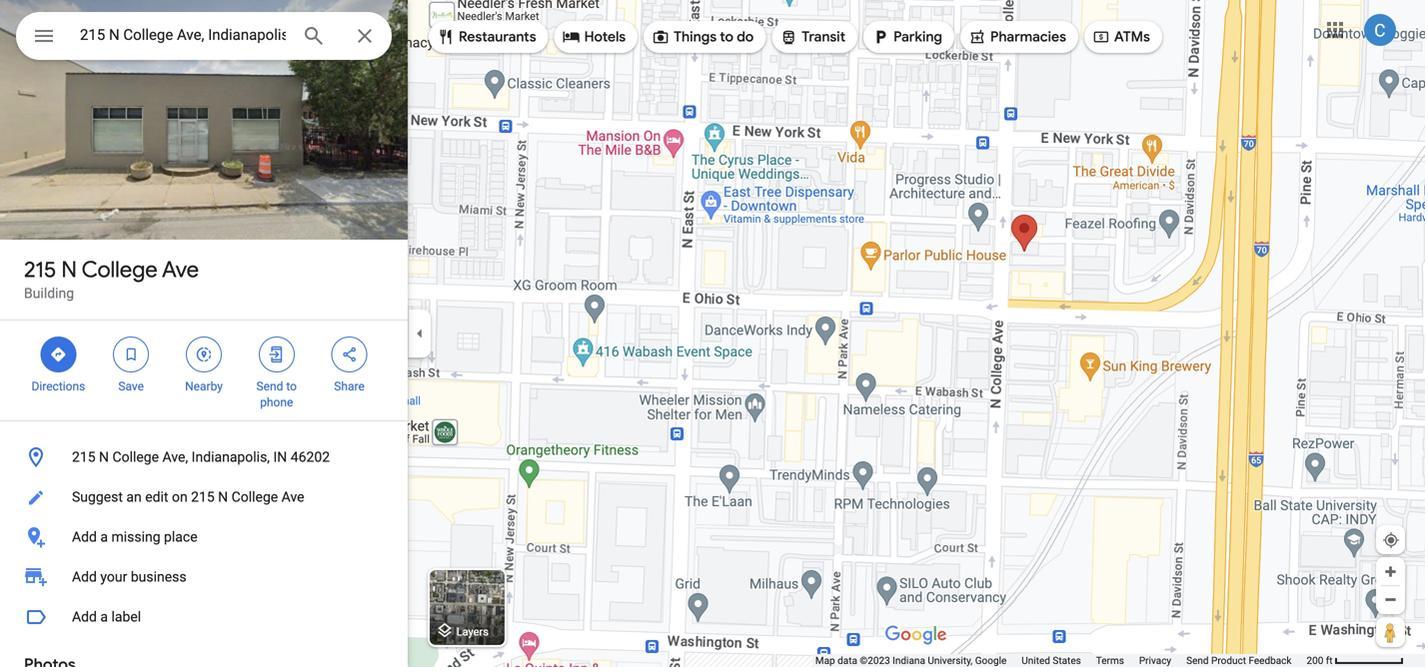Task type: vqa. For each thing, say whether or not it's contained in the screenshot.
Aren'T
no



Task type: describe. For each thing, give the bounding box(es) containing it.
to inside send to phone
[[286, 380, 297, 394]]

2 vertical spatial college
[[232, 489, 278, 506]]

 parking
[[872, 26, 943, 48]]

 hotels
[[563, 26, 626, 48]]

terms button
[[1097, 655, 1125, 668]]

ave inside button
[[282, 489, 305, 506]]

indiana
[[893, 655, 926, 667]]

2 horizontal spatial 215
[[191, 489, 215, 506]]


[[1093, 26, 1111, 48]]


[[49, 344, 67, 366]]

product
[[1212, 655, 1247, 667]]

n for ave
[[61, 256, 77, 284]]

add a missing place
[[72, 529, 198, 546]]


[[872, 26, 890, 48]]

edit
[[145, 489, 168, 506]]

pharmacies
[[991, 28, 1067, 46]]

add a missing place button
[[0, 518, 408, 558]]

200
[[1307, 655, 1324, 667]]

data
[[838, 655, 858, 667]]

ft
[[1327, 655, 1333, 667]]

business
[[131, 569, 187, 586]]

215 for ave,
[[72, 449, 96, 466]]

a for label
[[100, 609, 108, 626]]

actions for 215 n college ave region
[[0, 321, 408, 421]]

46202
[[291, 449, 330, 466]]

building
[[24, 285, 74, 302]]

do
[[737, 28, 754, 46]]

suggest
[[72, 489, 123, 506]]

nearby
[[185, 380, 223, 394]]

215 n college ave, indianapolis, in 46202 button
[[0, 438, 408, 478]]

send product feedback
[[1187, 655, 1292, 667]]

add for add a missing place
[[72, 529, 97, 546]]

2 vertical spatial n
[[218, 489, 228, 506]]

hotels
[[585, 28, 626, 46]]

200 ft button
[[1307, 655, 1405, 667]]

©2023
[[860, 655, 891, 667]]

google maps element
[[0, 0, 1426, 668]]


[[195, 344, 213, 366]]

united states button
[[1022, 655, 1082, 668]]

google
[[976, 655, 1007, 667]]

add your business
[[72, 569, 187, 586]]


[[268, 344, 286, 366]]

parking
[[894, 28, 943, 46]]

 atms
[[1093, 26, 1151, 48]]

ave,
[[163, 449, 188, 466]]

google account: cat marinescu  
(ecaterina.marinescu@adept.ai) image
[[1365, 14, 1397, 46]]

indianapolis,
[[192, 449, 270, 466]]

on
[[172, 489, 188, 506]]

send to phone
[[257, 380, 297, 410]]

terms
[[1097, 655, 1125, 667]]

 transit
[[780, 26, 846, 48]]

college for ave,
[[112, 449, 159, 466]]

suggest an edit on 215 n college ave button
[[0, 478, 408, 518]]

show street view coverage image
[[1377, 618, 1406, 648]]


[[563, 26, 581, 48]]

place
[[164, 529, 198, 546]]

215 N College Ave, Indianapolis, IN 46202 field
[[16, 12, 392, 60]]

your
[[100, 569, 127, 586]]

suggest an edit on 215 n college ave
[[72, 489, 305, 506]]

add a label button
[[0, 598, 408, 638]]

show your location image
[[1383, 532, 1401, 550]]

 pharmacies
[[969, 26, 1067, 48]]

privacy button
[[1140, 655, 1172, 668]]

215 n college ave building
[[24, 256, 199, 302]]

university,
[[928, 655, 973, 667]]



Task type: locate. For each thing, give the bounding box(es) containing it.
add a label
[[72, 609, 141, 626]]

 button
[[16, 12, 72, 64]]

a inside 'button'
[[100, 609, 108, 626]]

1 add from the top
[[72, 529, 97, 546]]

send
[[257, 380, 283, 394], [1187, 655, 1209, 667]]

215 up building
[[24, 256, 56, 284]]

to inside  things to do
[[720, 28, 734, 46]]

1 horizontal spatial n
[[99, 449, 109, 466]]

missing
[[111, 529, 161, 546]]

restaurants
[[459, 28, 537, 46]]

1 vertical spatial 215
[[72, 449, 96, 466]]


[[969, 26, 987, 48]]

0 horizontal spatial n
[[61, 256, 77, 284]]

200 ft
[[1307, 655, 1333, 667]]

1 horizontal spatial 215
[[72, 449, 96, 466]]

1 vertical spatial n
[[99, 449, 109, 466]]

add left label
[[72, 609, 97, 626]]

 things to do
[[652, 26, 754, 48]]

map data ©2023 indiana university, google
[[816, 655, 1007, 667]]

add inside add a label 'button'
[[72, 609, 97, 626]]

things
[[674, 28, 717, 46]]

send left product
[[1187, 655, 1209, 667]]

transit
[[802, 28, 846, 46]]

0 vertical spatial ave
[[162, 256, 199, 284]]

0 horizontal spatial 215
[[24, 256, 56, 284]]

none field inside 215 n college ave, indianapolis, in 46202 field
[[80, 23, 286, 47]]

add for add a label
[[72, 609, 97, 626]]

send inside send to phone
[[257, 380, 283, 394]]

n
[[61, 256, 77, 284], [99, 449, 109, 466], [218, 489, 228, 506]]

add for add your business
[[72, 569, 97, 586]]


[[437, 26, 455, 48]]

directions
[[31, 380, 85, 394]]

a for missing
[[100, 529, 108, 546]]

college up 
[[82, 256, 158, 284]]

0 horizontal spatial to
[[286, 380, 297, 394]]

to up phone
[[286, 380, 297, 394]]

2 add from the top
[[72, 569, 97, 586]]


[[652, 26, 670, 48]]


[[122, 344, 140, 366]]

zoom out image
[[1384, 593, 1399, 608]]

0 vertical spatial college
[[82, 256, 158, 284]]

send for send to phone
[[257, 380, 283, 394]]

layers
[[457, 626, 489, 639]]

1 vertical spatial add
[[72, 569, 97, 586]]

feedback
[[1249, 655, 1292, 667]]

add down suggest
[[72, 529, 97, 546]]

ave inside 215 n college ave building
[[162, 256, 199, 284]]

1 vertical spatial to
[[286, 380, 297, 394]]

footer inside google maps element
[[816, 655, 1307, 668]]

send inside button
[[1187, 655, 1209, 667]]

to
[[720, 28, 734, 46], [286, 380, 297, 394]]


[[32, 21, 56, 50]]

add left your
[[72, 569, 97, 586]]

2 horizontal spatial n
[[218, 489, 228, 506]]

privacy
[[1140, 655, 1172, 667]]

n up suggest
[[99, 449, 109, 466]]

college
[[82, 256, 158, 284], [112, 449, 159, 466], [232, 489, 278, 506]]

3 add from the top
[[72, 609, 97, 626]]

united states
[[1022, 655, 1082, 667]]

share
[[334, 380, 365, 394]]

an
[[126, 489, 142, 506]]

0 vertical spatial to
[[720, 28, 734, 46]]

map
[[816, 655, 836, 667]]

n inside 215 n college ave building
[[61, 256, 77, 284]]

send for send product feedback
[[1187, 655, 1209, 667]]

footer containing map data ©2023 indiana university, google
[[816, 655, 1307, 668]]

1 vertical spatial college
[[112, 449, 159, 466]]

add
[[72, 529, 97, 546], [72, 569, 97, 586], [72, 609, 97, 626]]

215 up suggest
[[72, 449, 96, 466]]

1 vertical spatial a
[[100, 609, 108, 626]]

0 vertical spatial send
[[257, 380, 283, 394]]

None field
[[80, 23, 286, 47]]

add inside the "add a missing place" button
[[72, 529, 97, 546]]

ave
[[162, 256, 199, 284], [282, 489, 305, 506]]

0 horizontal spatial ave
[[162, 256, 199, 284]]

states
[[1053, 655, 1082, 667]]

zoom in image
[[1384, 565, 1399, 580]]

1 horizontal spatial to
[[720, 28, 734, 46]]

phone
[[260, 396, 293, 410]]

 restaurants
[[437, 26, 537, 48]]


[[341, 344, 359, 366]]

in
[[273, 449, 287, 466]]

to left "do"
[[720, 28, 734, 46]]

1 horizontal spatial send
[[1187, 655, 1209, 667]]

0 vertical spatial a
[[100, 529, 108, 546]]

2 a from the top
[[100, 609, 108, 626]]

 search field
[[16, 12, 392, 64]]

a inside button
[[100, 529, 108, 546]]

united
[[1022, 655, 1051, 667]]

ave up 
[[162, 256, 199, 284]]

215 n college ave main content
[[0, 0, 408, 668]]

0 vertical spatial 215
[[24, 256, 56, 284]]

add your business link
[[0, 558, 408, 598]]

a left 'missing'
[[100, 529, 108, 546]]

215
[[24, 256, 56, 284], [72, 449, 96, 466], [191, 489, 215, 506]]

215 n college ave, indianapolis, in 46202
[[72, 449, 330, 466]]

2 vertical spatial add
[[72, 609, 97, 626]]

ave down in
[[282, 489, 305, 506]]

save
[[118, 380, 144, 394]]

0 vertical spatial n
[[61, 256, 77, 284]]

215 right on
[[191, 489, 215, 506]]

college down the indianapolis,
[[232, 489, 278, 506]]

send up phone
[[257, 380, 283, 394]]

atms
[[1115, 28, 1151, 46]]

a
[[100, 529, 108, 546], [100, 609, 108, 626]]

0 vertical spatial add
[[72, 529, 97, 546]]

215 inside 215 n college ave building
[[24, 256, 56, 284]]

0 horizontal spatial send
[[257, 380, 283, 394]]

1 horizontal spatial ave
[[282, 489, 305, 506]]

215 for ave
[[24, 256, 56, 284]]

a left label
[[100, 609, 108, 626]]

footer
[[816, 655, 1307, 668]]

college left ave,
[[112, 449, 159, 466]]


[[780, 26, 798, 48]]

send product feedback button
[[1187, 655, 1292, 668]]

college inside 215 n college ave building
[[82, 256, 158, 284]]

collapse side panel image
[[409, 323, 431, 345]]

2 vertical spatial 215
[[191, 489, 215, 506]]

1 vertical spatial ave
[[282, 489, 305, 506]]

n for ave,
[[99, 449, 109, 466]]

1 a from the top
[[100, 529, 108, 546]]

college for ave
[[82, 256, 158, 284]]

label
[[111, 609, 141, 626]]

n down the indianapolis,
[[218, 489, 228, 506]]

add inside add your business link
[[72, 569, 97, 586]]

n up building
[[61, 256, 77, 284]]

1 vertical spatial send
[[1187, 655, 1209, 667]]



